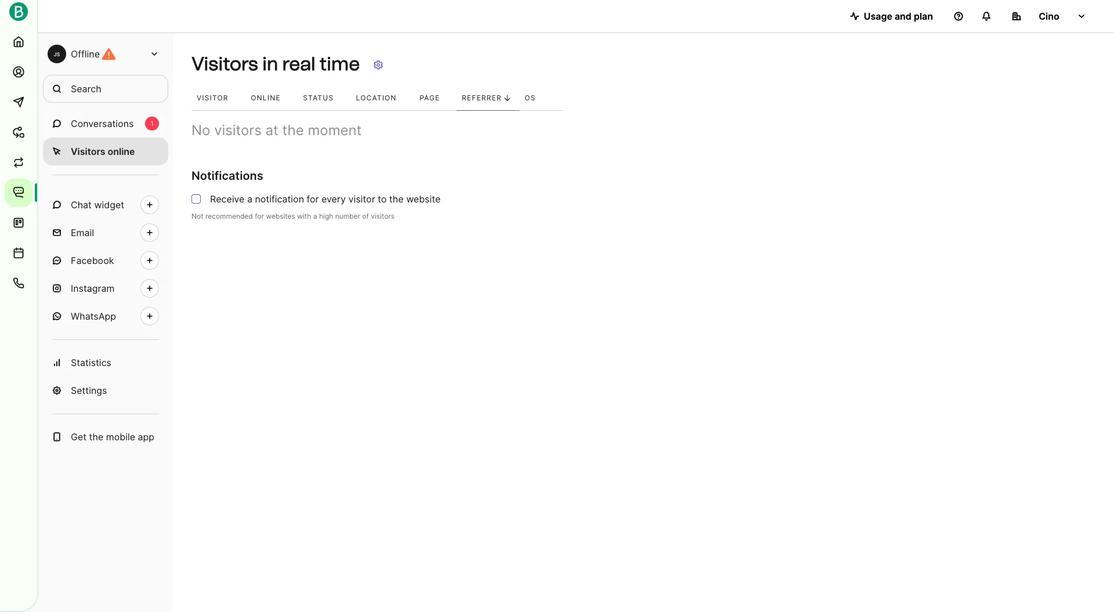 Task type: describe. For each thing, give the bounding box(es) containing it.
get
[[71, 431, 86, 443]]

receive
[[210, 193, 245, 205]]

visitors for visitors online
[[71, 146, 105, 157]]

of
[[362, 212, 369, 220]]

and
[[895, 10, 912, 22]]

usage
[[864, 10, 893, 22]]

location button
[[351, 86, 414, 111]]

plan
[[914, 10, 933, 22]]

conversations
[[71, 118, 134, 129]]

visitor
[[197, 93, 228, 102]]

settings link
[[43, 377, 168, 404]]

visitors online
[[71, 146, 135, 157]]

usage and plan button
[[841, 5, 942, 28]]

usage and plan
[[864, 10, 933, 22]]

js
[[54, 51, 60, 57]]

every
[[321, 193, 346, 205]]

websites
[[266, 212, 295, 220]]

os button
[[520, 86, 552, 111]]

1 horizontal spatial the
[[282, 122, 304, 139]]

number
[[335, 212, 360, 220]]

online button
[[246, 86, 298, 111]]

status
[[303, 93, 334, 102]]

notification
[[255, 193, 304, 205]]

chat
[[71, 199, 92, 211]]

0 horizontal spatial visitors
[[214, 122, 262, 139]]

high
[[319, 212, 333, 220]]

recommended
[[205, 212, 253, 220]]

online
[[251, 93, 281, 102]]

at
[[266, 122, 278, 139]]

0 vertical spatial for
[[307, 193, 319, 205]]

search
[[71, 83, 101, 95]]

app
[[138, 431, 154, 443]]

real
[[282, 53, 315, 75]]

visitor
[[348, 193, 375, 205]]

settings
[[71, 385, 107, 396]]

to
[[378, 193, 387, 205]]

time
[[320, 53, 360, 75]]

not
[[192, 212, 203, 220]]

facebook link
[[43, 247, 168, 274]]

whatsapp
[[71, 310, 116, 322]]



Task type: locate. For each thing, give the bounding box(es) containing it.
0 vertical spatial the
[[282, 122, 304, 139]]

no visitors at the moment
[[192, 122, 362, 139]]

0 vertical spatial visitors
[[214, 122, 262, 139]]

receive a notification for every visitor to the website
[[210, 193, 441, 205]]

visitors for visitors in real time
[[192, 53, 258, 75]]

email link
[[43, 219, 168, 247]]

mobile
[[106, 431, 135, 443]]

not recommended for websites with a high number of visitors
[[192, 212, 395, 220]]

statistics link
[[43, 349, 168, 377]]

widget
[[94, 199, 124, 211]]

page
[[420, 93, 440, 102]]

search link
[[43, 75, 168, 103]]

cino button
[[1003, 5, 1096, 28]]

0 horizontal spatial the
[[89, 431, 103, 443]]

1 vertical spatial a
[[313, 212, 317, 220]]

instagram
[[71, 283, 115, 294]]

notifications
[[192, 169, 263, 183]]

statistics
[[71, 357, 111, 369]]

cino
[[1039, 10, 1060, 22]]

facebook
[[71, 255, 114, 266]]

0 horizontal spatial a
[[247, 193, 252, 205]]

online
[[108, 146, 135, 157]]

get the mobile app link
[[43, 423, 168, 451]]

referrer
[[462, 93, 502, 102]]

moment
[[308, 122, 362, 139]]

2 vertical spatial the
[[89, 431, 103, 443]]

whatsapp link
[[43, 302, 168, 330]]

email
[[71, 227, 94, 239]]

the
[[282, 122, 304, 139], [389, 193, 404, 205], [89, 431, 103, 443]]

1 vertical spatial the
[[389, 193, 404, 205]]

page button
[[414, 86, 457, 111]]

referrer button
[[457, 86, 520, 111]]

the right get
[[89, 431, 103, 443]]

visitors
[[192, 53, 258, 75], [71, 146, 105, 157]]

1 vertical spatial visitors
[[371, 212, 395, 220]]

status button
[[298, 86, 351, 111]]

visitors up visitor button
[[192, 53, 258, 75]]

instagram link
[[43, 274, 168, 302]]

a right receive
[[247, 193, 252, 205]]

visitors in real time
[[192, 53, 360, 75]]

offline
[[71, 48, 100, 60]]

visitors down conversations on the left of the page
[[71, 146, 105, 157]]

with
[[297, 212, 311, 220]]

visitors
[[214, 122, 262, 139], [371, 212, 395, 220]]

website
[[406, 193, 441, 205]]

0 vertical spatial visitors
[[192, 53, 258, 75]]

2 horizontal spatial the
[[389, 193, 404, 205]]

a right with
[[313, 212, 317, 220]]

visitor button
[[192, 86, 246, 111]]

0 horizontal spatial visitors
[[71, 146, 105, 157]]

visitors down the to at the top left of page
[[371, 212, 395, 220]]

chat widget
[[71, 199, 124, 211]]

os
[[525, 93, 536, 102]]

1 horizontal spatial visitors
[[371, 212, 395, 220]]

1 horizontal spatial visitors
[[192, 53, 258, 75]]

for left "websites"
[[255, 212, 264, 220]]

for up with
[[307, 193, 319, 205]]

chat widget link
[[43, 191, 168, 219]]

a
[[247, 193, 252, 205], [313, 212, 317, 220]]

1
[[150, 119, 154, 128]]

location
[[356, 93, 397, 102]]

no
[[192, 122, 210, 139]]

for
[[307, 193, 319, 205], [255, 212, 264, 220]]

1 horizontal spatial a
[[313, 212, 317, 220]]

visitors online link
[[43, 138, 168, 165]]

1 vertical spatial for
[[255, 212, 264, 220]]

in
[[262, 53, 278, 75]]

the right at at the top left of page
[[282, 122, 304, 139]]

0 vertical spatial a
[[247, 193, 252, 205]]

the right the to at the top left of page
[[389, 193, 404, 205]]

the inside get the mobile app link
[[89, 431, 103, 443]]

visitors left at at the top left of page
[[214, 122, 262, 139]]

0 horizontal spatial for
[[255, 212, 264, 220]]

1 horizontal spatial for
[[307, 193, 319, 205]]

1 vertical spatial visitors
[[71, 146, 105, 157]]

get the mobile app
[[71, 431, 154, 443]]



Task type: vqa. For each thing, say whether or not it's contained in the screenshot.
No visitors at the moment
yes



